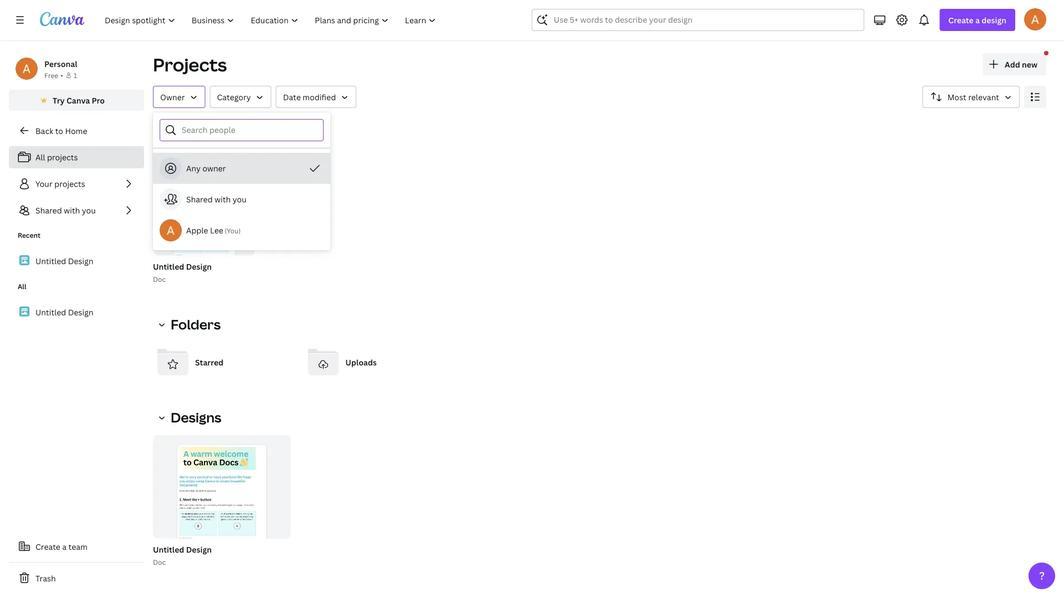 Task type: vqa. For each thing, say whether or not it's contained in the screenshot.
switch
no



Task type: locate. For each thing, give the bounding box(es) containing it.
you inside shared with you button
[[233, 194, 247, 205]]

1 vertical spatial shared
[[35, 205, 62, 216]]

list box containing any owner
[[153, 153, 330, 246]]

try canva pro button
[[9, 90, 144, 111]]

create
[[949, 15, 974, 25], [35, 542, 60, 552]]

0 horizontal spatial shared with you
[[35, 205, 96, 216]]

1 untitled design button from the top
[[153, 260, 212, 274]]

1 horizontal spatial shared with you
[[186, 194, 247, 205]]

owner
[[160, 92, 185, 102]]

2 untitled design button from the top
[[153, 544, 212, 557]]

1 vertical spatial untitled design doc
[[153, 545, 212, 567]]

add new
[[1005, 59, 1038, 70]]

0 vertical spatial designs
[[249, 122, 278, 133]]

2 doc from the top
[[153, 558, 166, 567]]

0 vertical spatial untitled design link
[[9, 249, 144, 273]]

all button
[[153, 117, 172, 138]]

1 doc from the top
[[153, 275, 166, 284]]

0 horizontal spatial recent
[[18, 231, 40, 240]]

all for all button
[[157, 122, 167, 133]]

0 vertical spatial doc
[[153, 275, 166, 284]]

Date modified button
[[276, 86, 357, 108]]

all
[[157, 122, 167, 133], [35, 152, 45, 163], [18, 282, 26, 291]]

0 horizontal spatial a
[[62, 542, 67, 552]]

folders up starred on the bottom left of the page
[[171, 316, 221, 334]]

1 vertical spatial a
[[62, 542, 67, 552]]

untitled design
[[35, 256, 93, 266], [35, 307, 93, 318]]

create left team at the left bottom of the page
[[35, 542, 60, 552]]

with for shared with you button
[[215, 194, 231, 205]]

pro
[[92, 95, 105, 106]]

with inside button
[[215, 194, 231, 205]]

0 horizontal spatial with
[[64, 205, 80, 216]]

0 vertical spatial folders
[[194, 122, 222, 133]]

1 vertical spatial untitled design button
[[153, 544, 212, 557]]

projects
[[47, 152, 78, 163], [54, 179, 85, 189]]

Search people search field
[[182, 120, 317, 141]]

projects for all projects
[[47, 152, 78, 163]]

untitled design doc for second untitled design button from the bottom of the page
[[153, 261, 212, 284]]

1 vertical spatial projects
[[54, 179, 85, 189]]

canva
[[67, 95, 90, 106]]

shared with you button
[[153, 184, 330, 215]]

a left design
[[976, 15, 980, 25]]

Sort by button
[[923, 86, 1020, 108]]

list
[[9, 146, 144, 222]]

shared with you for shared with you link
[[35, 205, 96, 216]]

create inside dropdown button
[[949, 15, 974, 25]]

apple
[[186, 225, 208, 236]]

untitled design button
[[153, 260, 212, 274], [153, 544, 212, 557]]

you down your projects link
[[82, 205, 96, 216]]

0 horizontal spatial you
[[82, 205, 96, 216]]

0 horizontal spatial create
[[35, 542, 60, 552]]

1 vertical spatial designs
[[171, 409, 221, 427]]

all inside button
[[157, 122, 167, 133]]

back to home link
[[9, 120, 144, 142]]

recent
[[153, 152, 199, 170], [18, 231, 40, 240]]

a
[[976, 15, 980, 25], [62, 542, 67, 552]]

0 vertical spatial create
[[949, 15, 974, 25]]

Search search field
[[554, 9, 842, 30]]

Owner button
[[153, 86, 205, 108]]

you
[[233, 194, 247, 205], [82, 205, 96, 216]]

folders down "category"
[[194, 122, 222, 133]]

all projects link
[[9, 146, 144, 169]]

1 vertical spatial you
[[82, 205, 96, 216]]

1 horizontal spatial create
[[949, 15, 974, 25]]

0 vertical spatial untitled design
[[35, 256, 93, 266]]

0 vertical spatial a
[[976, 15, 980, 25]]

1 horizontal spatial shared
[[186, 194, 213, 205]]

you inside shared with you link
[[82, 205, 96, 216]]

shared with you
[[186, 194, 247, 205], [35, 205, 96, 216]]

untitled design link
[[9, 249, 144, 273], [9, 301, 144, 324]]

0 vertical spatial you
[[233, 194, 247, 205]]

2 vertical spatial all
[[18, 282, 26, 291]]

1 horizontal spatial with
[[215, 194, 231, 205]]

shared up apple
[[186, 194, 213, 205]]

shared down your
[[35, 205, 62, 216]]

shared with you for shared with you button
[[186, 194, 247, 205]]

recent down all button
[[153, 152, 199, 170]]

0 vertical spatial shared with you
[[186, 194, 247, 205]]

2 untitled design doc from the top
[[153, 545, 212, 567]]

you for shared with you button
[[233, 194, 247, 205]]

0 vertical spatial untitled design doc
[[153, 261, 212, 284]]

your projects link
[[9, 173, 144, 195]]

designs inside designs button
[[249, 122, 278, 133]]

1 vertical spatial with
[[64, 205, 80, 216]]

None search field
[[532, 9, 864, 31]]

recent down shared with you link
[[18, 231, 40, 240]]

1 vertical spatial doc
[[153, 558, 166, 567]]

with up ( on the left top of the page
[[215, 194, 231, 205]]

create inside button
[[35, 542, 60, 552]]

date modified
[[283, 92, 336, 102]]

1 horizontal spatial a
[[976, 15, 980, 25]]

untitled design doc
[[153, 261, 212, 284], [153, 545, 212, 567]]

with down your projects link
[[64, 205, 80, 216]]

shared inside button
[[186, 194, 213, 205]]

a left team at the left bottom of the page
[[62, 542, 67, 552]]

with
[[215, 194, 231, 205], [64, 205, 80, 216]]

folders button
[[190, 117, 227, 138]]

new
[[1022, 59, 1038, 70]]

folders button
[[153, 314, 227, 336]]

shared with you down your projects
[[35, 205, 96, 216]]

shared with you up lee on the left top
[[186, 194, 247, 205]]

1 horizontal spatial you
[[233, 194, 247, 205]]

shared with you inside button
[[186, 194, 247, 205]]

a inside button
[[62, 542, 67, 552]]

list box
[[153, 153, 330, 246]]

you down any owner option
[[233, 194, 247, 205]]

1 vertical spatial untitled design
[[35, 307, 93, 318]]

2 untitled design from the top
[[35, 307, 93, 318]]

designs button
[[244, 117, 283, 138]]

back to home
[[35, 126, 87, 136]]

1 horizontal spatial all
[[35, 152, 45, 163]]

0 horizontal spatial designs
[[171, 409, 221, 427]]

1 horizontal spatial recent
[[153, 152, 199, 170]]

1 untitled design doc from the top
[[153, 261, 212, 284]]

create a design button
[[940, 9, 1016, 31]]

0 vertical spatial projects
[[47, 152, 78, 163]]

1 vertical spatial shared with you
[[35, 205, 96, 216]]

apple lee image
[[1024, 8, 1047, 30]]

all projects
[[35, 152, 78, 163]]

add
[[1005, 59, 1020, 70]]

shared
[[186, 194, 213, 205], [35, 205, 62, 216]]

you
[[227, 226, 239, 236]]

)
[[239, 226, 241, 236]]

2 horizontal spatial all
[[157, 122, 167, 133]]

a inside dropdown button
[[976, 15, 980, 25]]

1 horizontal spatial designs
[[249, 122, 278, 133]]

designs inside designs dropdown button
[[171, 409, 221, 427]]

2 untitled design link from the top
[[9, 301, 144, 324]]

0 horizontal spatial shared
[[35, 205, 62, 216]]

projects right your
[[54, 179, 85, 189]]

team
[[68, 542, 88, 552]]

doc
[[153, 275, 166, 284], [153, 558, 166, 567]]

shared for shared with you button
[[186, 194, 213, 205]]

untitled design doc for first untitled design button from the bottom
[[153, 545, 212, 567]]

0 vertical spatial shared
[[186, 194, 213, 205]]

0 vertical spatial with
[[215, 194, 231, 205]]

designs
[[249, 122, 278, 133], [171, 409, 221, 427]]

1 vertical spatial create
[[35, 542, 60, 552]]

1 vertical spatial all
[[35, 152, 45, 163]]

untitled
[[35, 256, 66, 266], [153, 261, 184, 272], [35, 307, 66, 318], [153, 545, 184, 555]]

folders
[[194, 122, 222, 133], [171, 316, 221, 334]]

1 vertical spatial folders
[[171, 316, 221, 334]]

create left design
[[949, 15, 974, 25]]

1
[[74, 71, 77, 80]]

any
[[186, 163, 201, 174]]

1 vertical spatial untitled design link
[[9, 301, 144, 324]]

design
[[68, 256, 93, 266], [186, 261, 212, 272], [68, 307, 93, 318], [186, 545, 212, 555]]

0 vertical spatial untitled design button
[[153, 260, 212, 274]]

0 vertical spatial all
[[157, 122, 167, 133]]

projects down the back to home
[[47, 152, 78, 163]]



Task type: describe. For each thing, give the bounding box(es) containing it.
folders inside folders button
[[194, 122, 222, 133]]

•
[[61, 71, 63, 80]]

shared with you link
[[9, 200, 144, 222]]

starred link
[[153, 343, 295, 382]]

all for all projects
[[35, 152, 45, 163]]

list containing all projects
[[9, 146, 144, 222]]

uploads link
[[303, 343, 445, 382]]

shared with you option
[[153, 184, 330, 215]]

any owner
[[186, 163, 226, 174]]

0 horizontal spatial all
[[18, 282, 26, 291]]

lee
[[210, 225, 223, 236]]

personal
[[44, 58, 77, 69]]

modified
[[303, 92, 336, 102]]

any owner button
[[153, 153, 330, 184]]

most
[[948, 92, 967, 102]]

uploads
[[346, 357, 377, 368]]

create for create a design
[[949, 15, 974, 25]]

1 untitled design link from the top
[[9, 249, 144, 273]]

0 vertical spatial recent
[[153, 152, 199, 170]]

starred
[[195, 357, 223, 368]]

try canva pro
[[53, 95, 105, 106]]

back
[[35, 126, 53, 136]]

apple lee option
[[153, 215, 330, 246]]

trash
[[35, 573, 56, 584]]

doc for second untitled design button from the bottom of the page
[[153, 275, 166, 284]]

owner
[[203, 163, 226, 174]]

you for shared with you link
[[82, 205, 96, 216]]

designs button
[[153, 407, 228, 429]]

create a design
[[949, 15, 1007, 25]]

1 untitled design from the top
[[35, 256, 93, 266]]

date
[[283, 92, 301, 102]]

with for shared with you link
[[64, 205, 80, 216]]

try
[[53, 95, 65, 106]]

a for design
[[976, 15, 980, 25]]

1 vertical spatial recent
[[18, 231, 40, 240]]

design
[[982, 15, 1007, 25]]

home
[[65, 126, 87, 136]]

apple lee ( you )
[[186, 225, 241, 236]]

top level navigation element
[[98, 9, 445, 31]]

add new button
[[983, 53, 1047, 75]]

projects for your projects
[[54, 179, 85, 189]]

your projects
[[35, 179, 85, 189]]

to
[[55, 126, 63, 136]]

doc for first untitled design button from the bottom
[[153, 558, 166, 567]]

any owner option
[[153, 153, 330, 184]]

trash link
[[9, 568, 144, 590]]

a for team
[[62, 542, 67, 552]]

shared for shared with you link
[[35, 205, 62, 216]]

category
[[217, 92, 251, 102]]

your
[[35, 179, 52, 189]]

create a team
[[35, 542, 88, 552]]

Category button
[[210, 86, 271, 108]]

free •
[[44, 71, 63, 80]]

free
[[44, 71, 58, 80]]

(
[[225, 226, 227, 236]]

relevant
[[969, 92, 999, 102]]

most relevant
[[948, 92, 999, 102]]

create for create a team
[[35, 542, 60, 552]]

folders inside folders dropdown button
[[171, 316, 221, 334]]

projects
[[153, 53, 227, 77]]

create a team button
[[9, 536, 144, 558]]



